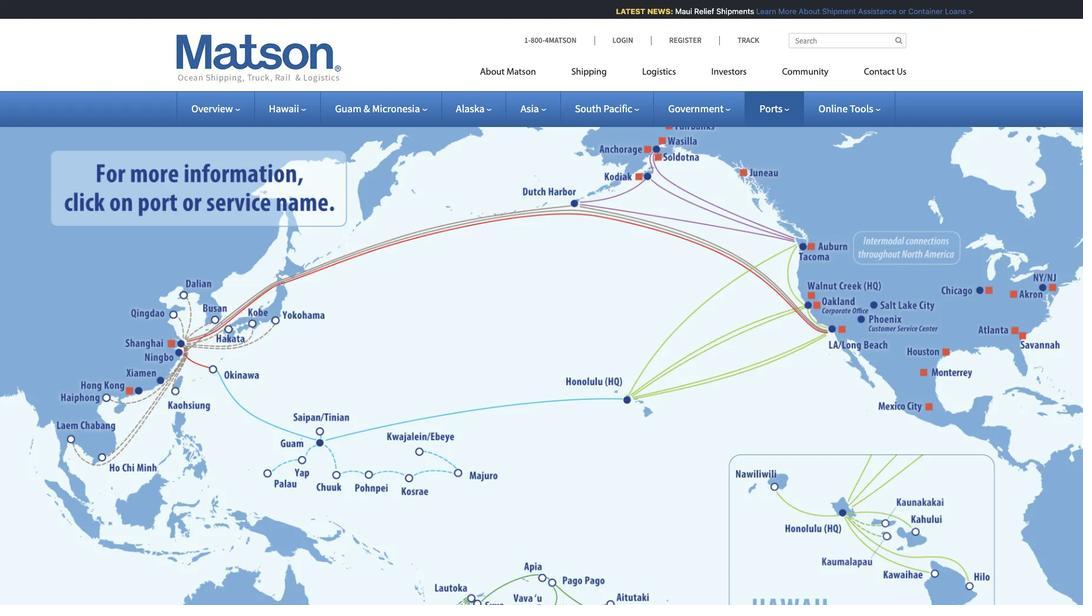 Task type: describe. For each thing, give the bounding box(es) containing it.
kaohsiung image
[[169, 383, 180, 394]]

logistics
[[642, 68, 676, 77]]

online tools
[[818, 102, 873, 115]]

kobe image
[[246, 319, 258, 330]]

loans
[[941, 6, 962, 16]]

login
[[612, 35, 633, 45]]

tools
[[850, 102, 873, 115]]

tacoma image
[[799, 241, 811, 252]]

4matson
[[545, 35, 577, 45]]

Search search field
[[789, 33, 907, 48]]

latest
[[612, 6, 641, 16]]

south
[[575, 102, 601, 115]]

us
[[897, 68, 907, 77]]

majuro image
[[455, 467, 467, 478]]

&
[[364, 102, 370, 115]]

shipping
[[571, 68, 607, 77]]

news:
[[643, 6, 669, 16]]

dalian image
[[179, 289, 191, 300]]

register
[[669, 35, 702, 45]]

investors
[[711, 68, 747, 77]]

la image
[[825, 322, 836, 334]]

hong kong image
[[135, 385, 147, 397]]

shipping link
[[554, 62, 625, 86]]

contact us link
[[846, 62, 907, 86]]

hawaii link
[[269, 102, 306, 115]]

guam & micronesia link
[[335, 102, 427, 115]]

overview link
[[191, 102, 240, 115]]

vava'u image
[[534, 603, 545, 606]]

learn more about shipment assistance or container loans > link
[[752, 6, 969, 16]]

qingdao image
[[167, 310, 178, 321]]

online tools link
[[818, 102, 880, 115]]

shipments
[[712, 6, 750, 16]]

kahului image
[[911, 525, 922, 537]]

track
[[738, 35, 759, 45]]

dutch hurbor image
[[570, 197, 581, 208]]

kodiak image
[[643, 171, 654, 182]]

hawaii
[[269, 102, 299, 115]]

ports link
[[759, 102, 790, 115]]

phoenix image
[[856, 314, 867, 326]]

logistics link
[[625, 62, 694, 86]]

community
[[782, 68, 829, 77]]

chuuk image
[[331, 468, 342, 480]]

matson
[[507, 68, 536, 77]]

about inside the top menu navigation
[[480, 68, 505, 77]]

xiamen image
[[158, 371, 170, 383]]

pago pago image
[[551, 577, 562, 589]]

pacific
[[604, 102, 632, 115]]

maui
[[671, 6, 688, 16]]

shipment
[[818, 6, 852, 16]]

asia
[[521, 102, 539, 115]]



Task type: locate. For each thing, give the bounding box(es) containing it.
register link
[[651, 35, 719, 45]]

about left the matson on the left top of the page
[[480, 68, 505, 77]]

south pacific
[[575, 102, 632, 115]]

saipan tinian rota image
[[318, 427, 329, 439]]

kosrae image
[[405, 472, 416, 484]]

about matson link
[[480, 62, 554, 86]]

asia link
[[521, 102, 546, 115]]

contact us
[[864, 68, 907, 77]]

None search field
[[789, 33, 907, 48]]

yokohama image
[[271, 315, 282, 326]]

assistance
[[854, 6, 892, 16]]

1-
[[524, 35, 531, 45]]

guam
[[335, 102, 361, 115]]

online
[[818, 102, 848, 115]]

overview
[[191, 102, 233, 115]]

kwajelein image
[[416, 445, 428, 456]]

nawiliwili image
[[768, 482, 779, 493]]

government link
[[668, 102, 731, 115]]

latest news: maui relief shipments learn more about shipment assistance or container loans >
[[612, 6, 969, 16]]

hakata image
[[223, 319, 234, 330]]

laem chabang image
[[65, 433, 76, 445]]

top menu navigation
[[480, 62, 907, 86]]

learn
[[752, 6, 772, 16]]

guam & micronesia
[[335, 102, 420, 115]]

container
[[904, 6, 939, 16]]

0 horizontal spatial about
[[480, 68, 505, 77]]

0 vertical spatial honolulu image
[[622, 395, 634, 406]]

800-
[[531, 35, 545, 45]]

apia image
[[534, 572, 545, 583]]

guam image
[[318, 437, 329, 449]]

oakland image
[[803, 299, 814, 310]]

busan image
[[211, 314, 222, 325]]

palau image
[[263, 467, 274, 478]]

aitutaki image
[[604, 599, 615, 606]]

relief
[[690, 6, 710, 16]]

or
[[894, 6, 902, 16]]

0 horizontal spatial honolulu image
[[622, 395, 634, 406]]

about right more
[[794, 6, 816, 16]]

contact
[[864, 68, 895, 77]]

kawaihae image
[[930, 568, 941, 580]]

okinawa image
[[207, 363, 218, 374]]

government
[[668, 102, 724, 115]]

hilo image
[[965, 582, 977, 593]]

>
[[964, 6, 969, 16]]

about
[[794, 6, 816, 16], [480, 68, 505, 77]]

search image
[[895, 36, 902, 44]]

papeete image
[[665, 600, 676, 606]]

alaska
[[456, 102, 485, 115]]

anchorage image
[[652, 142, 663, 154]]

login link
[[594, 35, 651, 45]]

yap image
[[296, 452, 307, 463]]

shanghai image
[[177, 338, 188, 349]]

pohnpei image
[[365, 467, 376, 479]]

south pacific link
[[575, 102, 639, 115]]

investors link
[[694, 62, 764, 86]]

ho chi minh image
[[96, 451, 108, 463]]

matson_routemap.jpg image
[[0, 102, 1083, 606]]

1 vertical spatial about
[[480, 68, 505, 77]]

1 horizontal spatial honolulu image
[[838, 506, 850, 517]]

track link
[[719, 35, 759, 45]]

more
[[774, 6, 792, 16]]

honolulu image
[[622, 395, 634, 406], [838, 506, 850, 517]]

0 vertical spatial about
[[794, 6, 816, 16]]

1 vertical spatial honolulu image
[[838, 506, 850, 517]]

about matson
[[480, 68, 536, 77]]

lautoka image
[[463, 592, 474, 603]]

1-800-4matson
[[524, 35, 577, 45]]

community link
[[764, 62, 846, 86]]

blue matson logo with ocean, shipping, truck, rail and logistics written beneath it. image
[[177, 35, 341, 83]]

ports
[[759, 102, 783, 115]]

ningbo image
[[177, 348, 188, 360]]

micronesia
[[372, 102, 420, 115]]

1 horizontal spatial about
[[794, 6, 816, 16]]

christmas island image
[[474, 598, 486, 606]]

1-800-4matson link
[[524, 35, 594, 45]]

alaska link
[[456, 102, 492, 115]]



Task type: vqa. For each thing, say whether or not it's contained in the screenshot.
the ISO
no



